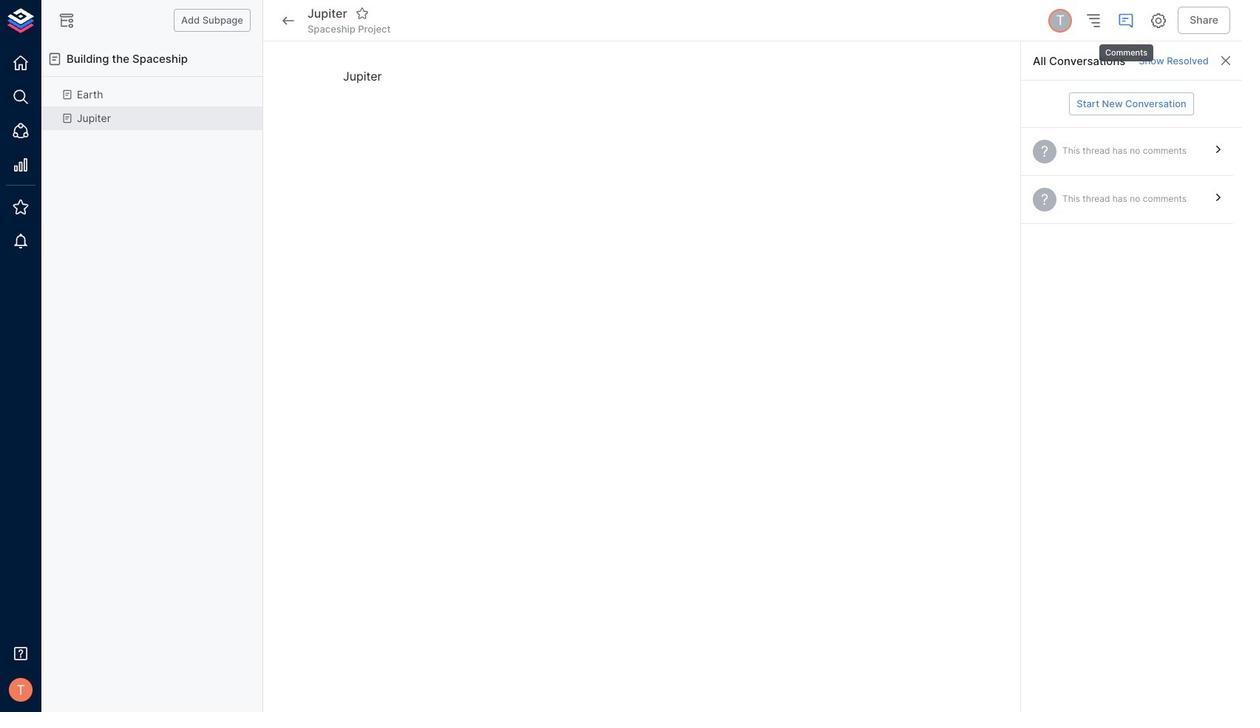 Task type: locate. For each thing, give the bounding box(es) containing it.
table of contents image
[[1085, 11, 1103, 29]]

go back image
[[280, 11, 297, 29]]

comments image
[[1118, 11, 1135, 29]]

settings image
[[1150, 11, 1168, 29]]

tooltip
[[1098, 34, 1155, 63]]

favorite image
[[355, 7, 369, 20]]



Task type: vqa. For each thing, say whether or not it's contained in the screenshot.
2nd Unpin icon from the bottom of the page
no



Task type: describe. For each thing, give the bounding box(es) containing it.
hide wiki image
[[58, 11, 75, 29]]



